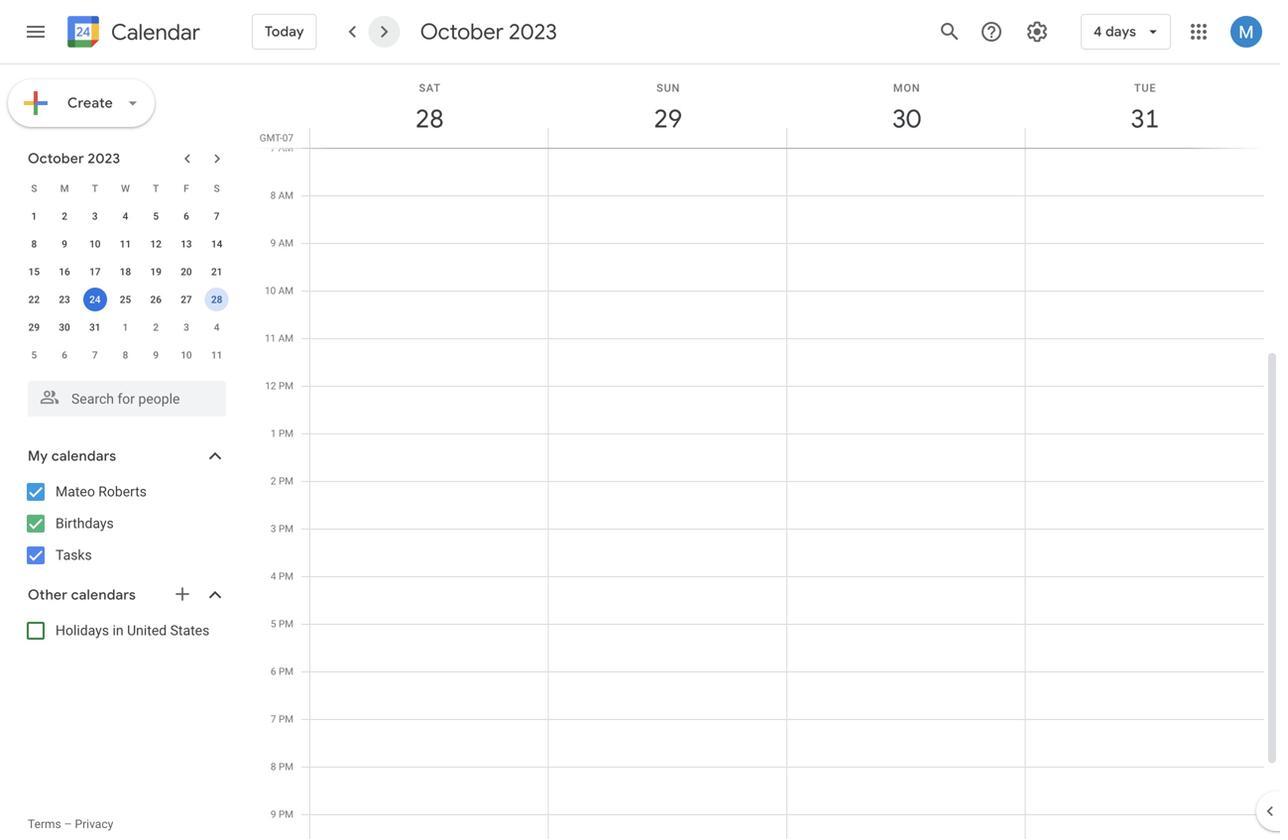 Task type: vqa. For each thing, say whether or not it's contained in the screenshot.


Task type: describe. For each thing, give the bounding box(es) containing it.
7 for 7 am
[[270, 142, 276, 154]]

pm for 2 pm
[[279, 475, 294, 487]]

create button
[[8, 79, 155, 127]]

mateo
[[56, 484, 95, 500]]

18 element
[[114, 260, 137, 284]]

pm for 12 pm
[[279, 380, 294, 392]]

28 column header
[[309, 64, 549, 148]]

11 for november 11 element
[[211, 349, 222, 361]]

31 inside 'element'
[[89, 321, 101, 333]]

23 element
[[53, 288, 76, 311]]

0 vertical spatial 5
[[153, 210, 159, 222]]

november 4 element
[[205, 315, 229, 339]]

main drawer image
[[24, 20, 48, 44]]

16 element
[[53, 260, 76, 284]]

other calendars
[[28, 586, 136, 604]]

privacy link
[[75, 817, 113, 831]]

22 element
[[22, 288, 46, 311]]

row containing 8
[[19, 230, 232, 258]]

31 column header
[[1025, 64, 1265, 148]]

17 element
[[83, 260, 107, 284]]

am for 7 am
[[278, 142, 294, 154]]

0 vertical spatial october
[[420, 18, 504, 46]]

8 up the 15 element
[[31, 238, 37, 250]]

22
[[28, 294, 40, 305]]

row group containing 1
[[19, 202, 232, 369]]

7 pm
[[271, 713, 294, 725]]

25
[[120, 294, 131, 305]]

tue
[[1135, 82, 1157, 94]]

3 pm
[[271, 523, 294, 535]]

30 inside mon 30
[[891, 103, 920, 135]]

24
[[89, 294, 101, 305]]

28 inside column header
[[414, 103, 443, 135]]

31 inside column header
[[1130, 103, 1158, 135]]

0 vertical spatial 3
[[92, 210, 98, 222]]

1 horizontal spatial 6
[[184, 210, 189, 222]]

row containing 1
[[19, 202, 232, 230]]

pm for 7 pm
[[279, 713, 294, 725]]

row containing 15
[[19, 258, 232, 286]]

4 for 'november 4' element
[[214, 321, 220, 333]]

28 link
[[407, 96, 453, 142]]

6 pm
[[271, 665, 294, 677]]

row containing s
[[19, 175, 232, 202]]

9 for 9 pm
[[271, 808, 276, 820]]

10 element
[[83, 232, 107, 256]]

mon 30
[[891, 82, 921, 135]]

7 am
[[270, 142, 294, 154]]

october 2023 grid
[[19, 175, 232, 369]]

5 pm
[[271, 618, 294, 630]]

30 inside row
[[59, 321, 70, 333]]

20
[[181, 266, 192, 278]]

m
[[60, 182, 69, 194]]

28 inside cell
[[211, 294, 222, 305]]

roberts
[[98, 484, 147, 500]]

11 element
[[114, 232, 137, 256]]

1 t from the left
[[92, 182, 98, 194]]

holidays in united states
[[56, 622, 210, 639]]

in
[[113, 622, 124, 639]]

4 for 4 pm
[[271, 570, 276, 582]]

terms link
[[28, 817, 61, 831]]

31 element
[[83, 315, 107, 339]]

24, today element
[[83, 288, 107, 311]]

26 element
[[144, 288, 168, 311]]

am for 8 am
[[278, 189, 294, 201]]

sat 28
[[414, 82, 443, 135]]

holidays
[[56, 622, 109, 639]]

2 s from the left
[[214, 182, 220, 194]]

pm for 8 pm
[[279, 761, 294, 773]]

15
[[28, 266, 40, 278]]

3 for november 3 element at the left
[[184, 321, 189, 333]]

11 for 11 element
[[120, 238, 131, 250]]

other
[[28, 586, 68, 604]]

other calendars button
[[4, 579, 246, 611]]

7 for november 7 'element'
[[92, 349, 98, 361]]

today button
[[252, 8, 317, 56]]

gmt-07
[[260, 132, 294, 144]]

–
[[64, 817, 72, 831]]

5 for november 5 element
[[31, 349, 37, 361]]

gmt-
[[260, 132, 282, 144]]

12 for 12 pm
[[265, 380, 276, 392]]

pm for 4 pm
[[279, 570, 294, 582]]

21 element
[[205, 260, 229, 284]]

9 pm
[[271, 808, 294, 820]]

row containing 5
[[19, 341, 232, 369]]

12 for 12
[[150, 238, 162, 250]]

1 s from the left
[[31, 182, 37, 194]]

23
[[59, 294, 70, 305]]

november 3 element
[[174, 315, 198, 339]]

29 inside 29 column header
[[653, 103, 681, 135]]

0 horizontal spatial october
[[28, 150, 84, 168]]

12 element
[[144, 232, 168, 256]]

21
[[211, 266, 222, 278]]

31 link
[[1122, 96, 1168, 142]]

1 for november 1 "element"
[[123, 321, 128, 333]]

10 for november 10 element
[[181, 349, 192, 361]]

15 element
[[22, 260, 46, 284]]



Task type: locate. For each thing, give the bounding box(es) containing it.
1 horizontal spatial october
[[420, 18, 504, 46]]

mateo roberts
[[56, 484, 147, 500]]

4 am from the top
[[278, 285, 294, 297]]

1 am from the top
[[278, 142, 294, 154]]

october 2023
[[420, 18, 557, 46], [28, 150, 120, 168]]

row up november 8 element
[[19, 313, 232, 341]]

1 vertical spatial 1
[[123, 321, 128, 333]]

2 vertical spatial 6
[[271, 665, 276, 677]]

1 vertical spatial 30
[[59, 321, 70, 333]]

1 vertical spatial 2023
[[88, 150, 120, 168]]

grid
[[254, 64, 1280, 839]]

29 down the 'sun'
[[653, 103, 681, 135]]

pm for 5 pm
[[279, 618, 294, 630]]

1 horizontal spatial 5
[[153, 210, 159, 222]]

november 9 element
[[144, 343, 168, 367]]

november 5 element
[[22, 343, 46, 367]]

calendars
[[51, 447, 116, 465], [71, 586, 136, 604]]

grid containing 28
[[254, 64, 1280, 839]]

11 am
[[265, 332, 294, 344]]

2 horizontal spatial 1
[[271, 427, 276, 439]]

am down 8 am
[[278, 237, 294, 249]]

2 vertical spatial 10
[[181, 349, 192, 361]]

s
[[31, 182, 37, 194], [214, 182, 220, 194]]

united
[[127, 622, 167, 639]]

6 row from the top
[[19, 313, 232, 341]]

0 horizontal spatial 10
[[89, 238, 101, 250]]

1 up the 15 element
[[31, 210, 37, 222]]

am for 10 am
[[278, 285, 294, 297]]

2 down 26 element
[[153, 321, 159, 333]]

1 row from the top
[[19, 175, 232, 202]]

30
[[891, 103, 920, 135], [59, 321, 70, 333]]

12 down 11 am
[[265, 380, 276, 392]]

1 horizontal spatial s
[[214, 182, 220, 194]]

1 pm from the top
[[279, 380, 294, 392]]

10 inside 'element'
[[89, 238, 101, 250]]

07
[[282, 132, 294, 144]]

today
[[265, 23, 304, 41]]

9 up 10 am
[[270, 237, 276, 249]]

my
[[28, 447, 48, 465]]

calendars up mateo
[[51, 447, 116, 465]]

pm up 7 pm
[[279, 665, 294, 677]]

calendar
[[111, 18, 200, 46]]

7
[[270, 142, 276, 154], [214, 210, 220, 222], [92, 349, 98, 361], [271, 713, 276, 725]]

8 pm
[[271, 761, 294, 773]]

4 inside popup button
[[1094, 23, 1102, 41]]

7 row from the top
[[19, 341, 232, 369]]

11 down 'november 4' element
[[211, 349, 222, 361]]

2 horizontal spatial 2
[[271, 475, 276, 487]]

pm down 3 pm
[[279, 570, 294, 582]]

add other calendars image
[[173, 584, 192, 604]]

terms
[[28, 817, 61, 831]]

2 pm from the top
[[279, 427, 294, 439]]

11 up 18
[[120, 238, 131, 250]]

7 down 31 'element'
[[92, 349, 98, 361]]

1 vertical spatial 29
[[28, 321, 40, 333]]

november 8 element
[[114, 343, 137, 367]]

tue 31
[[1130, 82, 1158, 135]]

2 vertical spatial 11
[[211, 349, 222, 361]]

1 horizontal spatial 2
[[153, 321, 159, 333]]

mon
[[894, 82, 921, 94]]

1 pm
[[271, 427, 294, 439]]

8 am
[[270, 189, 294, 201]]

0 horizontal spatial s
[[31, 182, 37, 194]]

1 vertical spatial 11
[[265, 332, 276, 344]]

28
[[414, 103, 443, 135], [211, 294, 222, 305]]

pm up the 6 pm
[[279, 618, 294, 630]]

6 up 13 element
[[184, 210, 189, 222]]

0 vertical spatial 28
[[414, 103, 443, 135]]

9 down november 2 element
[[153, 349, 159, 361]]

28 down the 21
[[211, 294, 222, 305]]

sun 29
[[653, 82, 681, 135]]

2 row from the top
[[19, 202, 232, 230]]

3 for 3 pm
[[271, 523, 276, 535]]

sat
[[419, 82, 441, 94]]

1 vertical spatial 31
[[89, 321, 101, 333]]

calendars up in
[[71, 586, 136, 604]]

s right f
[[214, 182, 220, 194]]

4 pm from the top
[[279, 523, 294, 535]]

9 am
[[270, 237, 294, 249]]

0 horizontal spatial t
[[92, 182, 98, 194]]

30 link
[[884, 96, 930, 142]]

2 horizontal spatial 6
[[271, 665, 276, 677]]

4 row from the top
[[19, 258, 232, 286]]

t
[[92, 182, 98, 194], [153, 182, 159, 194]]

9
[[270, 237, 276, 249], [62, 238, 67, 250], [153, 349, 159, 361], [271, 808, 276, 820]]

pm
[[279, 380, 294, 392], [279, 427, 294, 439], [279, 475, 294, 487], [279, 523, 294, 535], [279, 570, 294, 582], [279, 618, 294, 630], [279, 665, 294, 677], [279, 713, 294, 725], [279, 761, 294, 773], [279, 808, 294, 820]]

2 pm
[[271, 475, 294, 487]]

Search for people text field
[[40, 381, 214, 417]]

days
[[1106, 23, 1137, 41]]

4 days button
[[1081, 8, 1171, 56]]

1 vertical spatial 12
[[265, 380, 276, 392]]

0 vertical spatial calendars
[[51, 447, 116, 465]]

6 for 6 pm
[[271, 665, 276, 677]]

25 element
[[114, 288, 137, 311]]

1 vertical spatial 10
[[265, 285, 276, 297]]

1 horizontal spatial 30
[[891, 103, 920, 135]]

6 down 30 element
[[62, 349, 67, 361]]

row up november 1 "element"
[[19, 286, 232, 313]]

12 pm
[[265, 380, 294, 392]]

1 up november 8 element
[[123, 321, 128, 333]]

pm up '1 pm'
[[279, 380, 294, 392]]

13
[[181, 238, 192, 250]]

6
[[184, 210, 189, 222], [62, 349, 67, 361], [271, 665, 276, 677]]

november 1 element
[[114, 315, 137, 339]]

calendars inside dropdown button
[[51, 447, 116, 465]]

states
[[170, 622, 210, 639]]

my calendars button
[[4, 440, 246, 472]]

privacy
[[75, 817, 113, 831]]

9 down the 8 pm
[[271, 808, 276, 820]]

7 pm from the top
[[279, 665, 294, 677]]

18
[[120, 266, 131, 278]]

2 horizontal spatial 3
[[271, 523, 276, 535]]

7 up the 14 element on the left top
[[214, 210, 220, 222]]

31 down 24
[[89, 321, 101, 333]]

13 element
[[174, 232, 198, 256]]

4 up 11 element
[[123, 210, 128, 222]]

row down november 1 "element"
[[19, 341, 232, 369]]

16
[[59, 266, 70, 278]]

0 horizontal spatial 5
[[31, 349, 37, 361]]

4 up 5 pm
[[271, 570, 276, 582]]

28 element
[[205, 288, 229, 311]]

12
[[150, 238, 162, 250], [265, 380, 276, 392]]

2
[[62, 210, 67, 222], [153, 321, 159, 333], [271, 475, 276, 487]]

1 inside november 1 "element"
[[123, 321, 128, 333]]

5 down 29 'element'
[[31, 349, 37, 361]]

0 vertical spatial 11
[[120, 238, 131, 250]]

november 2 element
[[144, 315, 168, 339]]

30 down 23 on the left of the page
[[59, 321, 70, 333]]

row down w
[[19, 202, 232, 230]]

None search field
[[0, 373, 246, 417]]

7 left 07
[[270, 142, 276, 154]]

10 for 10 am
[[265, 285, 276, 297]]

1 horizontal spatial 11
[[211, 349, 222, 361]]

pm up the 8 pm
[[279, 713, 294, 725]]

my calendars
[[28, 447, 116, 465]]

pm down '1 pm'
[[279, 475, 294, 487]]

31 down tue
[[1130, 103, 1158, 135]]

1 vertical spatial 28
[[211, 294, 222, 305]]

row up 25 element
[[19, 258, 232, 286]]

am up 8 am
[[278, 142, 294, 154]]

12 up 19
[[150, 238, 162, 250]]

2 horizontal spatial 10
[[265, 285, 276, 297]]

11 down 10 am
[[265, 332, 276, 344]]

5 row from the top
[[19, 286, 232, 313]]

2 vertical spatial 3
[[271, 523, 276, 535]]

2 horizontal spatial 5
[[271, 618, 276, 630]]

0 vertical spatial 6
[[184, 210, 189, 222]]

10 up 17
[[89, 238, 101, 250]]

0 horizontal spatial 3
[[92, 210, 98, 222]]

2 horizontal spatial 11
[[265, 332, 276, 344]]

2 t from the left
[[153, 182, 159, 194]]

my calendars list
[[4, 476, 246, 571]]

0 vertical spatial 2023
[[509, 18, 557, 46]]

0 vertical spatial october 2023
[[420, 18, 557, 46]]

november 6 element
[[53, 343, 76, 367]]

7 up the 8 pm
[[271, 713, 276, 725]]

s left m
[[31, 182, 37, 194]]

october up m
[[28, 150, 84, 168]]

4 for 4 days
[[1094, 23, 1102, 41]]

20 element
[[174, 260, 198, 284]]

29 link
[[645, 96, 691, 142]]

1 horizontal spatial 10
[[181, 349, 192, 361]]

30 down mon
[[891, 103, 920, 135]]

30 element
[[53, 315, 76, 339]]

9 pm from the top
[[279, 761, 294, 773]]

29 element
[[22, 315, 46, 339]]

10
[[89, 238, 101, 250], [265, 285, 276, 297], [181, 349, 192, 361]]

1 horizontal spatial t
[[153, 182, 159, 194]]

1 horizontal spatial october 2023
[[420, 18, 557, 46]]

5 am from the top
[[278, 332, 294, 344]]

2 am from the top
[[278, 189, 294, 201]]

19
[[150, 266, 162, 278]]

24 cell
[[80, 286, 110, 313]]

pm for 3 pm
[[279, 523, 294, 535]]

3
[[92, 210, 98, 222], [184, 321, 189, 333], [271, 523, 276, 535]]

am
[[278, 142, 294, 154], [278, 189, 294, 201], [278, 237, 294, 249], [278, 285, 294, 297], [278, 332, 294, 344]]

14
[[211, 238, 222, 250]]

5 up 12 element
[[153, 210, 159, 222]]

pm for 9 pm
[[279, 808, 294, 820]]

10 pm from the top
[[279, 808, 294, 820]]

row group
[[19, 202, 232, 369]]

11 inside 11 element
[[120, 238, 131, 250]]

settings menu image
[[1025, 20, 1049, 44]]

1 vertical spatial october 2023
[[28, 150, 120, 168]]

12 inside row
[[150, 238, 162, 250]]

8
[[270, 189, 276, 201], [31, 238, 37, 250], [123, 349, 128, 361], [271, 761, 276, 773]]

1 horizontal spatial 1
[[123, 321, 128, 333]]

october 2023 up m
[[28, 150, 120, 168]]

create
[[67, 94, 113, 112]]

w
[[121, 182, 130, 194]]

october up sat
[[420, 18, 504, 46]]

0 horizontal spatial 1
[[31, 210, 37, 222]]

f
[[184, 182, 189, 194]]

11 inside november 11 element
[[211, 349, 222, 361]]

1 horizontal spatial 29
[[653, 103, 681, 135]]

october
[[420, 18, 504, 46], [28, 150, 84, 168]]

t left w
[[92, 182, 98, 194]]

0 vertical spatial 1
[[31, 210, 37, 222]]

1 horizontal spatial 12
[[265, 380, 276, 392]]

8 down 7 pm
[[271, 761, 276, 773]]

1 vertical spatial 2
[[153, 321, 159, 333]]

2023
[[509, 18, 557, 46], [88, 150, 120, 168]]

4 left days
[[1094, 23, 1102, 41]]

29 inside 29 'element'
[[28, 321, 40, 333]]

pm down 7 pm
[[279, 761, 294, 773]]

0 vertical spatial 31
[[1130, 103, 1158, 135]]

birthdays
[[56, 515, 114, 532]]

0 horizontal spatial 28
[[211, 294, 222, 305]]

10 for 10 'element'
[[89, 238, 101, 250]]

6 for the november 6 element
[[62, 349, 67, 361]]

calendar element
[[63, 12, 200, 56]]

pm up 4 pm
[[279, 523, 294, 535]]

27
[[181, 294, 192, 305]]

2 down '1 pm'
[[271, 475, 276, 487]]

pm up 2 pm
[[279, 427, 294, 439]]

8 for november 8 element
[[123, 349, 128, 361]]

row up 11 element
[[19, 175, 232, 202]]

1 vertical spatial 6
[[62, 349, 67, 361]]

8 for 8 am
[[270, 189, 276, 201]]

11 for 11 am
[[265, 332, 276, 344]]

3 up 4 pm
[[271, 523, 276, 535]]

3 up 10 'element'
[[92, 210, 98, 222]]

26
[[150, 294, 162, 305]]

10 am
[[265, 285, 294, 297]]

0 horizontal spatial 12
[[150, 238, 162, 250]]

0 horizontal spatial october 2023
[[28, 150, 120, 168]]

10 down november 3 element at the left
[[181, 349, 192, 361]]

28 cell
[[202, 286, 232, 313]]

row up 18 'element' at left top
[[19, 230, 232, 258]]

am up 12 pm
[[278, 332, 294, 344]]

0 horizontal spatial 11
[[120, 238, 131, 250]]

row
[[19, 175, 232, 202], [19, 202, 232, 230], [19, 230, 232, 258], [19, 258, 232, 286], [19, 286, 232, 313], [19, 313, 232, 341], [19, 341, 232, 369]]

october 2023 up sat
[[420, 18, 557, 46]]

tasks
[[56, 547, 92, 563]]

pm for 1 pm
[[279, 427, 294, 439]]

2 for 2 pm
[[271, 475, 276, 487]]

29 down "22"
[[28, 321, 40, 333]]

am up 9 am
[[278, 189, 294, 201]]

5 for 5 pm
[[271, 618, 276, 630]]

3 pm from the top
[[279, 475, 294, 487]]

5 down 4 pm
[[271, 618, 276, 630]]

3 row from the top
[[19, 230, 232, 258]]

29 column header
[[548, 64, 787, 148]]

0 horizontal spatial 31
[[89, 321, 101, 333]]

3 am from the top
[[278, 237, 294, 249]]

0 vertical spatial 29
[[653, 103, 681, 135]]

1 vertical spatial calendars
[[71, 586, 136, 604]]

pm down the 8 pm
[[279, 808, 294, 820]]

14 element
[[205, 232, 229, 256]]

0 horizontal spatial 2023
[[88, 150, 120, 168]]

7 for 7 pm
[[271, 713, 276, 725]]

0 horizontal spatial 6
[[62, 349, 67, 361]]

2 vertical spatial 2
[[271, 475, 276, 487]]

0 horizontal spatial 29
[[28, 321, 40, 333]]

4
[[1094, 23, 1102, 41], [123, 210, 128, 222], [214, 321, 220, 333], [271, 570, 276, 582]]

30 column header
[[786, 64, 1026, 148]]

0 vertical spatial 2
[[62, 210, 67, 222]]

2 down m
[[62, 210, 67, 222]]

calendars inside dropdown button
[[71, 586, 136, 604]]

sun
[[657, 82, 681, 94]]

2 for november 2 element
[[153, 321, 159, 333]]

4 days
[[1094, 23, 1137, 41]]

8 down november 1 "element"
[[123, 349, 128, 361]]

2 vertical spatial 5
[[271, 618, 276, 630]]

1 vertical spatial october
[[28, 150, 84, 168]]

t left f
[[153, 182, 159, 194]]

am down 9 am
[[278, 285, 294, 297]]

calendar heading
[[107, 18, 200, 46]]

31
[[1130, 103, 1158, 135], [89, 321, 101, 333]]

11
[[120, 238, 131, 250], [265, 332, 276, 344], [211, 349, 222, 361]]

0 vertical spatial 12
[[150, 238, 162, 250]]

27 element
[[174, 288, 198, 311]]

6 down 5 pm
[[271, 665, 276, 677]]

19 element
[[144, 260, 168, 284]]

4 pm
[[271, 570, 294, 582]]

9 for november 9 element
[[153, 349, 159, 361]]

10 up 11 am
[[265, 285, 276, 297]]

1 for 1 pm
[[271, 427, 276, 439]]

28 down sat
[[414, 103, 443, 135]]

1 down 12 pm
[[271, 427, 276, 439]]

november 10 element
[[174, 343, 198, 367]]

5 pm from the top
[[279, 570, 294, 582]]

0 horizontal spatial 30
[[59, 321, 70, 333]]

29
[[653, 103, 681, 135], [28, 321, 40, 333]]

5
[[153, 210, 159, 222], [31, 349, 37, 361], [271, 618, 276, 630]]

7 inside 'element'
[[92, 349, 98, 361]]

0 vertical spatial 10
[[89, 238, 101, 250]]

6 pm from the top
[[279, 618, 294, 630]]

0 vertical spatial 30
[[891, 103, 920, 135]]

am for 11 am
[[278, 332, 294, 344]]

1 horizontal spatial 28
[[414, 103, 443, 135]]

8 pm from the top
[[279, 713, 294, 725]]

calendars for other calendars
[[71, 586, 136, 604]]

1 vertical spatial 3
[[184, 321, 189, 333]]

row containing 22
[[19, 286, 232, 313]]

4 down '28' element
[[214, 321, 220, 333]]

9 for 9 am
[[270, 237, 276, 249]]

9 up 16 element
[[62, 238, 67, 250]]

1
[[31, 210, 37, 222], [123, 321, 128, 333], [271, 427, 276, 439]]

terms – privacy
[[28, 817, 113, 831]]

pm for 6 pm
[[279, 665, 294, 677]]

3 down 27 element
[[184, 321, 189, 333]]

1 horizontal spatial 3
[[184, 321, 189, 333]]

8 up 9 am
[[270, 189, 276, 201]]

8 for 8 pm
[[271, 761, 276, 773]]

november 11 element
[[205, 343, 229, 367]]

november 7 element
[[83, 343, 107, 367]]

calendars for my calendars
[[51, 447, 116, 465]]

1 horizontal spatial 31
[[1130, 103, 1158, 135]]

1 vertical spatial 5
[[31, 349, 37, 361]]

1 horizontal spatial 2023
[[509, 18, 557, 46]]

am for 9 am
[[278, 237, 294, 249]]

row containing 29
[[19, 313, 232, 341]]

17
[[89, 266, 101, 278]]

0 horizontal spatial 2
[[62, 210, 67, 222]]

2 vertical spatial 1
[[271, 427, 276, 439]]



